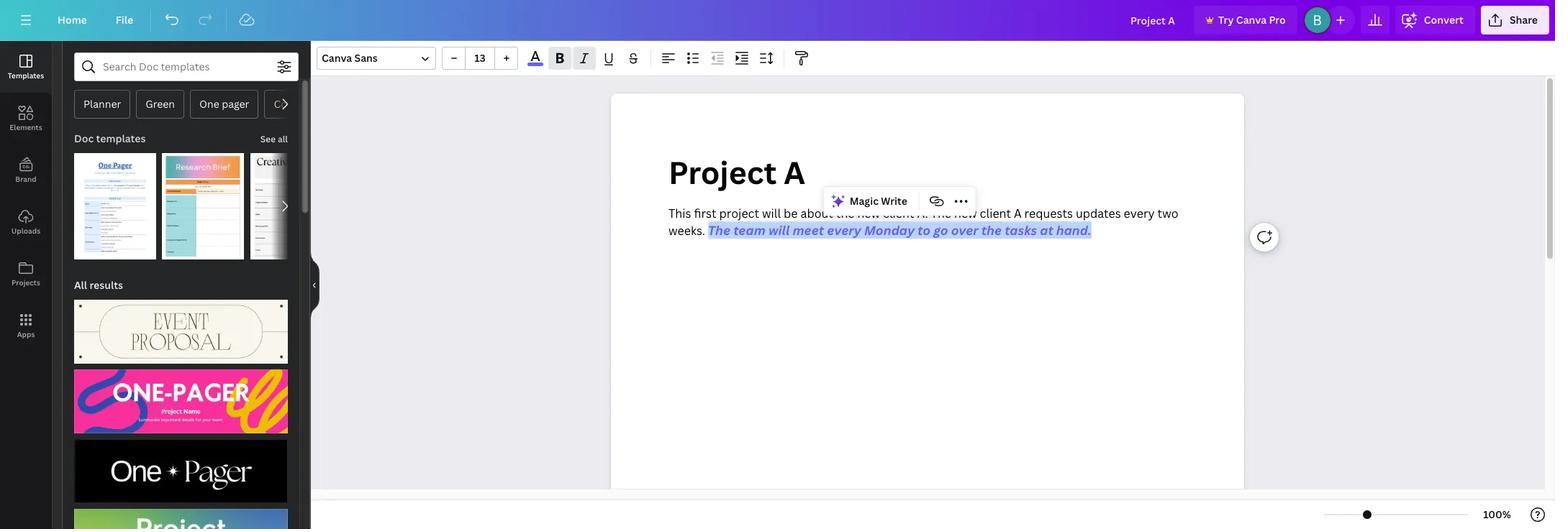 Task type: vqa. For each thing, say whether or not it's contained in the screenshot.
Search Doc templates search field
yes



Task type: describe. For each thing, give the bounding box(es) containing it.
none text field containing project a
[[611, 94, 1244, 530]]

apps button
[[0, 300, 52, 352]]

about
[[801, 206, 833, 221]]

weeks.
[[669, 223, 705, 239]]

Search Doc templates search field
[[103, 53, 270, 81]]

templates button
[[0, 41, 52, 93]]

letter
[[305, 97, 332, 111]]

see all button
[[259, 125, 289, 153]]

research brief doc in orange teal pink soft pastels style group
[[162, 145, 244, 260]]

pro
[[1269, 13, 1286, 27]]

1 client from the left
[[883, 206, 914, 221]]

the inside the this first project will be about the new client a. the new client a requests updates every two weeks.
[[931, 206, 952, 221]]

home link
[[46, 6, 98, 35]]

1 vertical spatial the
[[708, 222, 731, 239]]

project
[[719, 206, 759, 221]]

one pager doc in black and white blue light blue classic professional style group
[[74, 145, 156, 260]]

green button
[[136, 90, 184, 119]]

share button
[[1481, 6, 1550, 35]]

1 new from the left
[[857, 206, 880, 221]]

creative brief doc in black and white grey editorial style image
[[250, 153, 333, 260]]

at
[[1040, 222, 1053, 239]]

cover letter
[[274, 97, 332, 111]]

file
[[116, 13, 133, 27]]

all results
[[74, 279, 123, 292]]

all
[[278, 133, 288, 145]]

two
[[1158, 206, 1179, 221]]

updates
[[1076, 206, 1121, 221]]

planner button
[[74, 90, 130, 119]]

tasks
[[1005, 222, 1037, 239]]

doc templates
[[74, 132, 146, 145]]

convert
[[1424, 13, 1464, 27]]

hide image
[[310, 251, 320, 320]]

share
[[1510, 13, 1538, 27]]

the team will meet every monday to go over the tasks at hand.
[[708, 222, 1092, 239]]

1 horizontal spatial the
[[982, 222, 1002, 239]]

one pager
[[199, 97, 249, 111]]

templates
[[8, 71, 44, 81]]

project overview/one-pager professional docs banner in pink dark blue yellow playful abstract style group
[[74, 361, 288, 434]]

try canva pro button
[[1194, 6, 1298, 35]]

hand.
[[1056, 222, 1092, 239]]

Design title text field
[[1119, 6, 1188, 35]]

uploads
[[11, 226, 40, 236]]

magic write
[[850, 194, 908, 208]]

convert button
[[1395, 6, 1475, 35]]

projects button
[[0, 248, 52, 300]]

project
[[669, 151, 777, 193]]

project a
[[669, 151, 805, 193]]

apps
[[17, 330, 35, 340]]

the inside the this first project will be about the new client a. the new client a requests updates every two weeks.
[[836, 206, 855, 221]]

canva sans
[[322, 51, 378, 65]]

requests
[[1025, 206, 1073, 221]]

project overview/one-pager professional docs banner in pink dark blue yellow playful abstract style image
[[74, 370, 288, 434]]

home
[[58, 13, 87, 27]]

results
[[90, 279, 123, 292]]

write
[[881, 194, 908, 208]]

event/business proposal professional docs banner in beige dark brown warm classic style group
[[74, 291, 288, 364]]

canva inside button
[[1236, 13, 1267, 27]]

a inside the this first project will be about the new client a. the new client a requests updates every two weeks.
[[1014, 206, 1022, 221]]



Task type: locate. For each thing, give the bounding box(es) containing it.
try canva pro
[[1218, 13, 1286, 27]]

main menu bar
[[0, 0, 1555, 41]]

the
[[836, 206, 855, 221], [982, 222, 1002, 239]]

canva sans button
[[317, 47, 436, 70]]

magic write button
[[827, 190, 913, 213]]

all
[[74, 279, 87, 292]]

see
[[260, 133, 276, 145]]

1 horizontal spatial a
[[1014, 206, 1022, 221]]

planner
[[83, 97, 121, 111]]

this
[[669, 206, 691, 221]]

elements
[[10, 122, 42, 132]]

1 horizontal spatial new
[[954, 206, 977, 221]]

0 vertical spatial every
[[1124, 206, 1155, 221]]

will left be
[[762, 206, 781, 221]]

0 horizontal spatial the
[[836, 206, 855, 221]]

cover
[[274, 97, 303, 111]]

side panel tab list
[[0, 41, 52, 352]]

cover letter button
[[264, 90, 341, 119]]

try
[[1218, 13, 1234, 27]]

a
[[784, 151, 805, 193], [1014, 206, 1022, 221]]

0 horizontal spatial the
[[708, 222, 731, 239]]

see all
[[260, 133, 288, 145]]

None text field
[[611, 94, 1244, 530]]

client up tasks
[[980, 206, 1011, 221]]

brand button
[[0, 145, 52, 196]]

client up "the team will meet every monday to go over the tasks at hand."
[[883, 206, 914, 221]]

0 vertical spatial the
[[836, 206, 855, 221]]

0 vertical spatial canva
[[1236, 13, 1267, 27]]

every
[[1124, 206, 1155, 221], [827, 222, 861, 239]]

brand
[[15, 174, 37, 184]]

projects
[[12, 278, 40, 288]]

new
[[857, 206, 880, 221], [954, 206, 977, 221]]

sans
[[355, 51, 378, 65]]

canva
[[1236, 13, 1267, 27], [322, 51, 352, 65]]

every inside the this first project will be about the new client a. the new client a requests updates every two weeks.
[[1124, 206, 1155, 221]]

0 horizontal spatial client
[[883, 206, 914, 221]]

go
[[934, 222, 948, 239]]

0 horizontal spatial canva
[[322, 51, 352, 65]]

first
[[694, 206, 717, 221]]

one pager button
[[190, 90, 259, 119]]

be
[[784, 206, 798, 221]]

0 vertical spatial will
[[762, 206, 781, 221]]

every down about on the right of the page
[[827, 222, 861, 239]]

2 new from the left
[[954, 206, 977, 221]]

0 vertical spatial a
[[784, 151, 805, 193]]

research brief doc in orange teal pink soft pastels style image
[[162, 153, 244, 260]]

over
[[951, 222, 979, 239]]

to
[[918, 222, 931, 239]]

every left two
[[1124, 206, 1155, 221]]

1 horizontal spatial client
[[980, 206, 1011, 221]]

the up "go"
[[931, 206, 952, 221]]

2 client from the left
[[980, 206, 1011, 221]]

1 vertical spatial the
[[982, 222, 1002, 239]]

templates
[[96, 132, 146, 145]]

new up "over"
[[954, 206, 977, 221]]

project overview docs banner in light green blue vibrant professional style group
[[74, 501, 288, 530]]

canva inside dropdown button
[[322, 51, 352, 65]]

canva left sans
[[322, 51, 352, 65]]

the right about on the right of the page
[[836, 206, 855, 221]]

will inside the this first project will be about the new client a. the new client a requests updates every two weeks.
[[762, 206, 781, 221]]

monday
[[864, 222, 915, 239]]

creative brief doc in black and white grey editorial style group
[[250, 153, 333, 260]]

file button
[[104, 6, 145, 35]]

magic
[[850, 194, 879, 208]]

event/business proposal professional docs banner in beige dark brown warm classic style image
[[74, 300, 288, 364]]

uploads button
[[0, 196, 52, 248]]

100% button
[[1474, 504, 1521, 527]]

client
[[883, 206, 914, 221], [980, 206, 1011, 221]]

one
[[199, 97, 219, 111]]

the
[[931, 206, 952, 221], [708, 222, 731, 239]]

doc
[[74, 132, 94, 145]]

1 horizontal spatial canva
[[1236, 13, 1267, 27]]

meet
[[793, 222, 824, 239]]

100%
[[1483, 508, 1511, 522]]

0 vertical spatial the
[[931, 206, 952, 221]]

will down be
[[769, 222, 790, 239]]

0 horizontal spatial every
[[827, 222, 861, 239]]

project overview docs banner in light green blue vibrant professional style image
[[74, 510, 288, 530]]

group
[[442, 47, 518, 70]]

project overview/one-pager professional docs banner in black white sleek monochrome style group
[[74, 431, 288, 504]]

elements button
[[0, 93, 52, 145]]

project overview/one-pager professional docs banner in black white sleek monochrome style image
[[74, 440, 288, 504]]

0 horizontal spatial new
[[857, 206, 880, 221]]

1 vertical spatial a
[[1014, 206, 1022, 221]]

the right "over"
[[982, 222, 1002, 239]]

this first project will be about the new client a. the new client a requests updates every two weeks.
[[669, 206, 1181, 239]]

a up tasks
[[1014, 206, 1022, 221]]

1 vertical spatial every
[[827, 222, 861, 239]]

canva right try
[[1236, 13, 1267, 27]]

one pager doc in black and white blue light blue classic professional style image
[[74, 153, 156, 260]]

the down the first
[[708, 222, 731, 239]]

will
[[762, 206, 781, 221], [769, 222, 790, 239]]

0 horizontal spatial a
[[784, 151, 805, 193]]

1 vertical spatial canva
[[322, 51, 352, 65]]

team
[[734, 222, 766, 239]]

1 vertical spatial will
[[769, 222, 790, 239]]

– – number field
[[470, 51, 490, 65]]

doc templates button
[[73, 125, 147, 153]]

a.
[[917, 206, 928, 221]]

pager
[[222, 97, 249, 111]]

1 horizontal spatial the
[[931, 206, 952, 221]]

new up monday
[[857, 206, 880, 221]]

#5271ff image
[[528, 63, 543, 66]]

green
[[146, 97, 175, 111]]

a up be
[[784, 151, 805, 193]]

1 horizontal spatial every
[[1124, 206, 1155, 221]]



